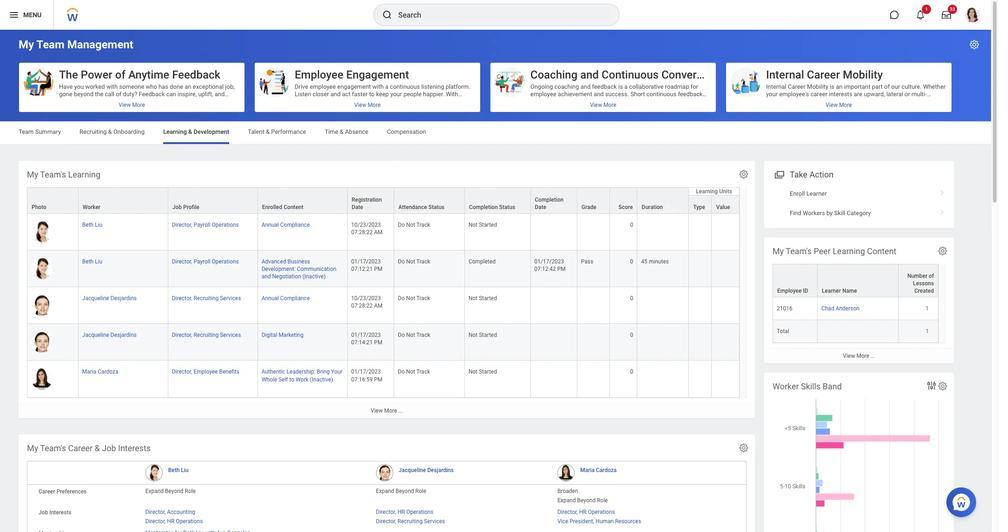 Task type: vqa. For each thing, say whether or not it's contained in the screenshot.


Task type: describe. For each thing, give the bounding box(es) containing it.
digital
[[262, 332, 277, 339]]

plan,
[[556, 98, 569, 105]]

marketing
[[279, 332, 304, 339]]

director, hr operations for president,
[[558, 509, 615, 516]]

job,
[[225, 83, 235, 90]]

view more ... link for learning
[[19, 403, 755, 418]]

1 horizontal spatial interests
[[118, 444, 151, 453]]

profile logan mcneil image
[[966, 7, 980, 24]]

07:12:21
[[351, 266, 373, 273]]

my team's peer learning content
[[773, 246, 897, 256]]

do not track element for completed element
[[398, 257, 430, 265]]

1 vertical spatial content
[[868, 246, 897, 256]]

0 for authentic leadership: bring your whole self to work (inactive) link
[[630, 369, 634, 376]]

coaching
[[555, 83, 579, 90]]

recruiting inside tab list
[[80, 128, 107, 135]]

01/17/2023 for 07:12:21
[[351, 259, 381, 265]]

id
[[803, 288, 809, 294]]

advanced business development: communication and negotiation (inactive)
[[262, 259, 337, 280]]

01/17/2023 07:12:42 pm
[[535, 259, 566, 273]]

jacqueline for digital marketing
[[82, 332, 109, 339]]

maria cardoza for maria cardoza link inside the "my team's career & job interests" element
[[581, 467, 617, 474]]

my team's peer learning content element
[[765, 238, 954, 364]]

services for annual compliance
[[220, 295, 241, 302]]

have you worked with someone who has done an exceptional job, gone beyond the call of duty?  feedback can inspire, uplift, and motivate recipients to do better.  remind your team to use 'anytime' feedback to recognize others.
[[59, 83, 237, 113]]

benefits
[[219, 369, 240, 376]]

jacqueline inside "my team's career & job interests" element
[[399, 467, 426, 474]]

hr for president,
[[579, 509, 587, 516]]

completion for date
[[535, 197, 564, 203]]

broaden expand beyond role
[[558, 488, 608, 504]]

operations inside 'items selected' list
[[176, 519, 203, 525]]

liu for annual
[[95, 222, 102, 228]]

1 horizontal spatial team
[[36, 38, 65, 51]]

communication
[[297, 266, 337, 273]]

do not track for do not track element associated with annual compliance link for director, payroll operations's not started element
[[398, 222, 430, 228]]

team
[[181, 98, 194, 105]]

grade button
[[578, 188, 610, 214]]

am for director, recruiting services
[[374, 303, 383, 309]]

value button
[[712, 196, 739, 214]]

2 vertical spatial career
[[39, 489, 55, 495]]

to down recipients
[[87, 106, 92, 113]]

my for my team's peer learning content
[[773, 246, 784, 256]]

duration
[[642, 204, 663, 211]]

content inside popup button
[[284, 204, 304, 211]]

01/17/2023 for 07:12:42
[[535, 259, 564, 265]]

jacqueline desjardins link for annual
[[82, 294, 137, 302]]

jacqueline desjardins for digital
[[82, 332, 137, 339]]

desjardins inside "my team's career & job interests" element
[[427, 467, 454, 474]]

registration
[[352, 197, 382, 203]]

pm for 01/17/2023 07:12:21 pm
[[374, 266, 383, 273]]

2 vertical spatial beth liu link
[[168, 466, 189, 474]]

row containing total
[[773, 320, 939, 343]]

0 vertical spatial feedback
[[172, 68, 220, 81]]

my team's career & job interests element
[[19, 435, 755, 533]]

expand beyond role for left expand beyond role element
[[145, 488, 196, 495]]

more for peer
[[857, 353, 870, 360]]

role for middle expand beyond role element
[[416, 488, 427, 495]]

... for my team's peer learning content
[[871, 353, 876, 360]]

employee for employee id
[[778, 288, 802, 294]]

chevron right image for enroll learner
[[937, 187, 949, 196]]

learning down your
[[163, 128, 187, 135]]

pass element
[[581, 257, 594, 265]]

2 vertical spatial feedback
[[59, 106, 85, 113]]

1 vertical spatial career
[[68, 444, 93, 453]]

director, hr operations link for recruiting
[[376, 507, 434, 516]]

0 vertical spatial 1 button
[[911, 5, 932, 25]]

compensation
[[387, 128, 426, 135]]

10/23/2023 for director, payroll operations
[[351, 222, 381, 228]]

to inside authentic leadership: bring your whole self to work (inactive)
[[290, 376, 294, 383]]

10/23/2023 07:28:22 am for operations
[[351, 222, 383, 236]]

(inactive) inside advanced business development: communication and negotiation (inactive)
[[303, 274, 326, 280]]

recipients
[[84, 98, 110, 105]]

jacqueline desjardins inside "my team's career & job interests" element
[[399, 467, 454, 474]]

recruiting for director, recruiting services link corresponding to annual
[[194, 295, 219, 302]]

director, hr operations link inside 'items selected' list
[[145, 517, 203, 525]]

recruiting for the bottom director, recruiting services link
[[398, 519, 423, 525]]

beth liu inside "my team's career & job interests" element
[[168, 467, 189, 474]]

peer
[[814, 246, 831, 256]]

do not track element for not started element related to annual compliance link corresponding to director, recruiting services
[[398, 294, 430, 302]]

maria for left maria cardoza link
[[82, 369, 96, 376]]

uplift,
[[198, 91, 213, 98]]

hr inside 'items selected' list
[[167, 519, 175, 525]]

workers
[[803, 210, 825, 217]]

conversations
[[662, 68, 734, 81]]

items selected list containing broaden
[[558, 487, 623, 504]]

jacqueline desjardins link for digital
[[82, 330, 137, 339]]

my for my team's learning
[[27, 170, 38, 180]]

0 for advanced business development: communication and negotiation (inactive) 'link'
[[630, 259, 634, 265]]

do not track for do not track element for not started element related to annual compliance link corresponding to director, recruiting services
[[398, 295, 430, 302]]

authentic leadership: bring your whole self to work (inactive)
[[262, 369, 343, 383]]

total
[[777, 328, 790, 335]]

learning up photo popup button at the top left of page
[[68, 170, 100, 180]]

Search Workday  search field
[[398, 5, 600, 25]]

& for talent
[[266, 128, 270, 135]]

1 not started from the top
[[469, 222, 497, 228]]

take action
[[790, 170, 834, 180]]

photo button
[[27, 188, 78, 214]]

internal career mobility
[[766, 68, 883, 81]]

engagement
[[346, 68, 409, 81]]

for
[[691, 83, 699, 90]]

completion status
[[469, 204, 516, 211]]

beth liu link for advanced
[[82, 257, 102, 265]]

expand for left expand beyond role element
[[145, 488, 164, 495]]

pm for 01/17/2023 07:14:21 pm
[[374, 340, 383, 346]]

enrolled content button
[[258, 188, 347, 214]]

talent
[[248, 128, 265, 135]]

you
[[74, 83, 84, 90]]

expand inside broaden expand beyond role
[[558, 498, 576, 504]]

director, hr operations inside 'items selected' list
[[145, 519, 203, 525]]

2 horizontal spatial expand beyond role element
[[558, 496, 608, 504]]

annual compliance for director, recruiting services
[[262, 295, 310, 302]]

pass
[[581, 259, 594, 265]]

broaden element
[[558, 487, 578, 495]]

registration date button
[[348, 188, 394, 214]]

talent & performance
[[248, 128, 306, 135]]

roadmap
[[665, 83, 689, 90]]

tab list containing team summary
[[9, 122, 982, 144]]

configure my team's peer learning content image
[[938, 246, 948, 256]]

2 employee's photo (jacqueline desjardins) image from the top
[[31, 332, 53, 353]]

expand for middle expand beyond role element
[[376, 488, 394, 495]]

director, recruiting services link for digital
[[172, 330, 241, 339]]

cycles
[[531, 98, 548, 105]]

employee id button
[[773, 265, 818, 297]]

enrolled content
[[262, 204, 304, 211]]

maria cardoza for left maria cardoza link
[[82, 369, 118, 376]]

registration date
[[352, 197, 382, 211]]

annual compliance link for director, payroll operations
[[262, 220, 310, 228]]

of inside number of lessons created
[[929, 273, 934, 280]]

chevron right image for find workers by skill category
[[937, 206, 949, 216]]

coaching
[[531, 68, 578, 81]]

employee for employee engagement
[[295, 68, 344, 81]]

main content containing my team management
[[0, 30, 992, 533]]

1 horizontal spatial feedback
[[139, 91, 165, 98]]

action
[[810, 170, 834, 180]]

configure my team's learning image
[[739, 169, 749, 180]]

role inside broaden expand beyond role
[[597, 498, 608, 504]]

menu group image
[[773, 168, 786, 180]]

self
[[279, 376, 288, 383]]

learning right peer
[[833, 246, 865, 256]]

to left do
[[112, 98, 117, 105]]

01/17/2023 07:16:59 pm
[[351, 369, 383, 383]]

has
[[159, 83, 168, 90]]

annual compliance for director, payroll operations
[[262, 222, 310, 228]]

to left use in the top of the page
[[196, 98, 201, 105]]

modify
[[613, 98, 632, 105]]

chad anderson
[[822, 306, 860, 312]]

completed element
[[469, 257, 496, 265]]

beth liu link for annual
[[82, 220, 102, 228]]

band
[[823, 382, 842, 392]]

... for my team's learning
[[399, 408, 403, 414]]

gone
[[59, 91, 72, 98]]

2 employee's photo (beth liu) image from the top
[[31, 258, 53, 280]]

recruiting for director, recruiting services link associated with digital
[[194, 332, 219, 339]]

acknowledgement,
[[658, 98, 708, 105]]

employee engagement button
[[255, 63, 480, 112]]

compliance for director, payroll operations
[[280, 222, 310, 228]]

row containing number of lessons created
[[773, 264, 939, 298]]

collaborative
[[629, 83, 664, 90]]

0 horizontal spatial expand beyond role element
[[145, 487, 196, 495]]

absence
[[345, 128, 369, 135]]

coaching and continuous conversations
[[531, 68, 734, 81]]

my for my team management
[[19, 38, 34, 51]]

01/17/2023 07:14:21 pm
[[351, 332, 383, 346]]

and inside advanced business development: communication and negotiation (inactive)
[[262, 274, 271, 280]]

category
[[847, 210, 871, 217]]

pm for 01/17/2023 07:12:42 pm
[[558, 266, 566, 273]]

learning inside 'popup button'
[[696, 188, 718, 195]]

do not track element for the digital marketing link's not started element
[[398, 330, 430, 339]]

whole
[[262, 376, 277, 383]]

inbox large image
[[942, 10, 952, 20]]

short
[[631, 91, 645, 98]]

3 track from the top
[[417, 295, 430, 302]]

view more ... for learning
[[371, 408, 403, 414]]

view for peer
[[843, 353, 856, 360]]

positive
[[571, 106, 592, 113]]

1 employee's photo (jacqueline desjardins) image from the top
[[31, 295, 53, 316]]

advanced business development: communication and negotiation (inactive) link
[[262, 257, 337, 280]]

1 horizontal spatial feedback
[[678, 91, 703, 98]]

expand beyond role for middle expand beyond role element
[[376, 488, 427, 495]]

motivate
[[59, 98, 83, 105]]

learner name
[[822, 288, 858, 294]]

1 vertical spatial interests
[[49, 510, 71, 516]]

cell inside my team's peer learning content element
[[818, 320, 899, 343]]

started for the digital marketing link
[[479, 332, 497, 339]]

my team management
[[19, 38, 133, 51]]

others.
[[121, 106, 140, 113]]

enroll learner
[[790, 190, 827, 197]]

21016
[[777, 306, 793, 312]]

onboarding
[[113, 128, 145, 135]]

the power of anytime feedback
[[59, 68, 220, 81]]

of inside have you worked with someone who has done an exceptional job, gone beyond the call of duty?  feedback can inspire, uplift, and motivate recipients to do better.  remind your team to use 'anytime' feedback to recognize others.
[[116, 91, 121, 98]]

compliance for director, recruiting services
[[280, 295, 310, 302]]

done
[[170, 83, 183, 90]]

by
[[827, 210, 833, 217]]

human
[[596, 519, 614, 525]]

annual compliance link for director, recruiting services
[[262, 294, 310, 302]]

act,
[[570, 98, 580, 105]]

0 vertical spatial of
[[115, 68, 126, 81]]

job profile
[[172, 204, 200, 211]]

am for director, payroll operations
[[374, 229, 383, 236]]

not started element for annual compliance link for director, payroll operations
[[469, 220, 497, 228]]



Task type: locate. For each thing, give the bounding box(es) containing it.
2 vertical spatial services
[[424, 519, 445, 525]]

team's for career
[[40, 444, 66, 453]]

business
[[288, 259, 310, 265]]

0 vertical spatial desjardins
[[111, 295, 137, 302]]

type button
[[689, 196, 712, 214]]

0 vertical spatial jacqueline
[[82, 295, 109, 302]]

employee
[[295, 68, 344, 81], [778, 288, 802, 294], [194, 369, 218, 376]]

date right "completion status" popup button
[[535, 204, 547, 211]]

not started element
[[469, 220, 497, 228], [469, 294, 497, 302], [469, 330, 497, 339], [469, 367, 497, 376]]

0 for annual compliance link corresponding to director, recruiting services
[[630, 295, 634, 302]]

team's up career preferences
[[40, 444, 66, 453]]

2 vertical spatial jacqueline desjardins link
[[399, 466, 454, 474]]

beth inside "my team's career & job interests" element
[[168, 467, 180, 474]]

beyond
[[74, 91, 94, 98]]

1 vertical spatial 07:28:22
[[351, 303, 373, 309]]

job profile button
[[168, 188, 257, 214]]

4 do from the top
[[398, 332, 405, 339]]

more for learning
[[384, 408, 397, 414]]

status for attendance status
[[429, 204, 445, 211]]

worker right photo popup button at the top left of page
[[83, 204, 100, 211]]

items selected list
[[558, 487, 623, 504], [145, 507, 218, 526], [376, 507, 460, 525], [558, 507, 656, 526]]

01/17/2023 inside 01/17/2023 07:14:21 pm
[[351, 332, 381, 339]]

07:14:21
[[351, 340, 373, 346]]

date for completion date
[[535, 204, 547, 211]]

services for digital marketing
[[220, 332, 241, 339]]

1 horizontal spatial director, hr operations
[[376, 509, 434, 516]]

annual for director, payroll operations
[[262, 222, 279, 228]]

row containing type
[[27, 195, 740, 214]]

to inside the ongoing coaching and feedback is a collaborative roadmap for employee achievement and success.  short continuous feedback cycles to plan, act, access and modify provides acknowledgement, correction and positive outcomes.
[[549, 98, 554, 105]]

preferences
[[57, 489, 87, 495]]

01/17/2023 inside 01/17/2023 07:12:42 pm
[[535, 259, 564, 265]]

1 horizontal spatial view more ...
[[843, 353, 876, 360]]

3 do not track from the top
[[398, 295, 430, 302]]

not started element for the digital marketing link
[[469, 330, 497, 339]]

cardoza
[[98, 369, 118, 376], [596, 467, 617, 474]]

1 horizontal spatial maria cardoza
[[581, 467, 617, 474]]

configure my team's career & job interests image
[[739, 443, 749, 453]]

2 vertical spatial director, recruiting services link
[[376, 517, 445, 525]]

not started element for annual compliance link corresponding to director, recruiting services
[[469, 294, 497, 302]]

compliance down negotiation
[[280, 295, 310, 302]]

director, recruiting services for digital marketing
[[172, 332, 241, 339]]

01/17/2023 up 07:16:59
[[351, 369, 381, 376]]

more
[[857, 353, 870, 360], [384, 408, 397, 414]]

& for recruiting
[[108, 128, 112, 135]]

view for learning
[[371, 408, 383, 414]]

my team's learning
[[27, 170, 100, 180]]

date down registration at the top left
[[352, 204, 363, 211]]

operations
[[212, 222, 239, 228], [212, 259, 239, 265], [407, 509, 434, 516], [588, 509, 615, 516], [176, 519, 203, 525]]

2 horizontal spatial hr
[[579, 509, 587, 516]]

learning up type popup button
[[696, 188, 718, 195]]

1 vertical spatial team
[[19, 128, 34, 135]]

use
[[203, 98, 213, 105]]

menu button
[[0, 0, 54, 30]]

4 do not track element from the top
[[398, 330, 430, 339]]

inspire,
[[178, 91, 197, 98]]

2 do from the top
[[398, 259, 405, 265]]

2 10/23/2023 from the top
[[351, 295, 381, 302]]

row containing learning units
[[27, 187, 740, 214]]

pm right 07:14:21
[[374, 340, 383, 346]]

10/23/2023 for director, recruiting services
[[351, 295, 381, 302]]

hr for recruiting
[[398, 509, 405, 516]]

1 horizontal spatial more
[[857, 353, 870, 360]]

0 vertical spatial view more ... link
[[765, 348, 954, 364]]

... inside my team's learning element
[[399, 408, 403, 414]]

pm inside 01/17/2023 07:12:42 pm
[[558, 266, 566, 273]]

0 horizontal spatial interests
[[49, 510, 71, 516]]

1 vertical spatial jacqueline
[[82, 332, 109, 339]]

1 started from the top
[[479, 222, 497, 228]]

1 do from the top
[[398, 222, 405, 228]]

2 annual from the top
[[262, 295, 279, 302]]

2 07:28:22 from the top
[[351, 303, 373, 309]]

of up do
[[116, 91, 121, 98]]

bring
[[317, 369, 330, 376]]

career preferences
[[39, 489, 87, 495]]

expand
[[145, 488, 164, 495], [376, 488, 394, 495], [558, 498, 576, 504]]

do not track for do not track element within the "row"
[[398, 369, 430, 376]]

2 not started from the top
[[469, 295, 497, 302]]

worker left skills
[[773, 382, 799, 392]]

development
[[194, 128, 229, 135]]

my for my team's career & job interests
[[27, 444, 38, 453]]

attendance status
[[399, 204, 445, 211]]

status
[[429, 204, 445, 211], [499, 204, 516, 211]]

payroll for annual compliance
[[194, 222, 211, 228]]

type
[[694, 204, 706, 211]]

1 track from the top
[[417, 222, 430, 228]]

01/17/2023 for 07:14:21
[[351, 332, 381, 339]]

1 07:28:22 from the top
[[351, 229, 373, 236]]

exceptional
[[193, 83, 224, 90]]

ongoing coaching and feedback is a collaborative roadmap for employee achievement and success.  short continuous feedback cycles to plan, act, access and modify provides acknowledgement, correction and positive outcomes.
[[531, 83, 708, 113]]

vice
[[558, 519, 569, 525]]

advanced
[[262, 259, 286, 265]]

4 not started from the top
[[469, 369, 497, 376]]

pm inside 01/17/2023 07:16:59 pm
[[374, 376, 383, 383]]

maria inside "my team's career & job interests" element
[[581, 467, 595, 474]]

1 expand beyond role from the left
[[145, 488, 196, 495]]

(inactive) down communication
[[303, 274, 326, 280]]

expand beyond role element
[[145, 487, 196, 495], [376, 487, 427, 495], [558, 496, 608, 504]]

1 vertical spatial annual compliance link
[[262, 294, 310, 302]]

01/17/2023 up 07:14:21
[[351, 332, 381, 339]]

0 horizontal spatial maria cardoza link
[[82, 367, 118, 376]]

status right attendance
[[429, 204, 445, 211]]

beyond for middle expand beyond role element
[[396, 488, 414, 495]]

1 horizontal spatial view more ... link
[[765, 348, 954, 364]]

director, payroll operations for annual compliance
[[172, 222, 239, 228]]

01/17/2023 for 07:16:59
[[351, 369, 381, 376]]

1 vertical spatial employee
[[778, 288, 802, 294]]

2 annual compliance link from the top
[[262, 294, 310, 302]]

1 vertical spatial view
[[371, 408, 383, 414]]

director, employee benefits
[[172, 369, 240, 376]]

10/23/2023 down registration date
[[351, 222, 381, 228]]

2 payroll from the top
[[194, 259, 211, 265]]

0
[[630, 222, 634, 228], [630, 259, 634, 265], [630, 295, 634, 302], [630, 332, 634, 339], [630, 369, 634, 376]]

row
[[27, 187, 740, 214], [27, 195, 740, 214], [27, 214, 740, 251], [27, 251, 740, 288], [773, 264, 939, 298], [27, 288, 740, 324], [773, 298, 939, 320], [773, 320, 939, 343], [27, 324, 740, 361], [27, 361, 740, 398]]

jacqueline for annual compliance
[[82, 295, 109, 302]]

my team's learning element
[[19, 161, 755, 418]]

work
[[296, 376, 309, 383]]

director, hr operations link for president,
[[558, 507, 615, 516]]

view more ... link down 07:16:59
[[19, 403, 755, 418]]

maria inside my team's learning element
[[82, 369, 96, 376]]

feedback down motivate
[[59, 106, 85, 113]]

0 horizontal spatial ...
[[399, 408, 403, 414]]

notifications large image
[[916, 10, 926, 20]]

0 horizontal spatial cardoza
[[98, 369, 118, 376]]

beyond for left expand beyond role element
[[165, 488, 184, 495]]

3 not started from the top
[[469, 332, 497, 339]]

to left plan,
[[549, 98, 554, 105]]

0 horizontal spatial beyond
[[165, 488, 184, 495]]

do not track element for annual compliance link for director, payroll operations's not started element
[[398, 220, 430, 228]]

career inside button
[[807, 68, 840, 81]]

status inside popup button
[[429, 204, 445, 211]]

learner right enroll
[[807, 190, 827, 197]]

1 vertical spatial completion
[[469, 204, 498, 211]]

employee's photo (beth liu) image
[[31, 221, 53, 243], [31, 258, 53, 280]]

0 vertical spatial beth
[[82, 222, 94, 228]]

2 annual compliance from the top
[[262, 295, 310, 302]]

1 horizontal spatial career
[[68, 444, 93, 453]]

configure and view chart data image
[[926, 380, 938, 392]]

1 horizontal spatial cardoza
[[596, 467, 617, 474]]

1 vertical spatial annual compliance
[[262, 295, 310, 302]]

0 vertical spatial annual compliance
[[262, 222, 310, 228]]

4 do not track from the top
[[398, 332, 430, 339]]

07:28:22 down registration date
[[351, 229, 373, 236]]

learner inside "popup button"
[[822, 288, 841, 294]]

0 vertical spatial 10/23/2023
[[351, 222, 381, 228]]

worker for worker skills band
[[773, 382, 799, 392]]

justify image
[[8, 9, 20, 20]]

1 vertical spatial services
[[220, 332, 241, 339]]

annual compliance link down negotiation
[[262, 294, 310, 302]]

0 horizontal spatial hr
[[167, 519, 175, 525]]

2 not started element from the top
[[469, 294, 497, 302]]

5 0 from the top
[[630, 369, 634, 376]]

a
[[625, 83, 628, 90]]

list
[[765, 184, 954, 223]]

1 vertical spatial desjardins
[[111, 332, 137, 339]]

1 annual from the top
[[262, 222, 279, 228]]

& inside "my team's career & job interests" element
[[95, 444, 100, 453]]

started for annual compliance link corresponding to director, recruiting services
[[479, 295, 497, 302]]

1 vertical spatial jacqueline desjardins
[[82, 332, 137, 339]]

2 compliance from the top
[[280, 295, 310, 302]]

the
[[59, 68, 78, 81]]

interests
[[118, 444, 151, 453], [49, 510, 71, 516]]

learner
[[807, 190, 827, 197], [822, 288, 841, 294]]

1 10/23/2023 from the top
[[351, 222, 381, 228]]

3 started from the top
[[479, 332, 497, 339]]

completion date
[[535, 197, 564, 211]]

1 vertical spatial director, recruiting services
[[172, 332, 241, 339]]

view inside my team's learning element
[[371, 408, 383, 414]]

cardoza for maria cardoza link inside the "my team's career & job interests" element
[[596, 467, 617, 474]]

2 status from the left
[[499, 204, 516, 211]]

0 horizontal spatial feedback
[[592, 83, 617, 90]]

2 do not track element from the top
[[398, 257, 430, 265]]

beth for annual compliance
[[82, 222, 94, 228]]

07:28:22 for director, payroll operations
[[351, 229, 373, 236]]

1 horizontal spatial view
[[843, 353, 856, 360]]

director, recruiting services inside "my team's career & job interests" element
[[376, 519, 445, 525]]

authentic leadership: bring your whole self to work (inactive) link
[[262, 367, 343, 383]]

date inside registration date
[[352, 204, 363, 211]]

recruiting & onboarding
[[80, 128, 145, 135]]

5 do not track from the top
[[398, 369, 430, 376]]

3 not started element from the top
[[469, 330, 497, 339]]

tab list
[[9, 122, 982, 144]]

2 track from the top
[[417, 259, 430, 265]]

2 am from the top
[[374, 303, 383, 309]]

1 horizontal spatial completion
[[535, 197, 564, 203]]

ongoing
[[531, 83, 553, 90]]

profile
[[183, 204, 200, 211]]

annual down enrolled
[[262, 222, 279, 228]]

1 director, payroll operations from the top
[[172, 222, 239, 228]]

development:
[[262, 266, 296, 273]]

role
[[185, 488, 196, 495], [416, 488, 427, 495], [597, 498, 608, 504]]

beth for advanced business development: communication and negotiation (inactive)
[[82, 259, 94, 265]]

annual compliance link down enrolled content
[[262, 220, 310, 228]]

0 horizontal spatial career
[[39, 489, 55, 495]]

track for the digital marketing link
[[417, 332, 430, 339]]

2 horizontal spatial expand
[[558, 498, 576, 504]]

2 vertical spatial 1
[[926, 328, 929, 335]]

1 10/23/2023 07:28:22 am from the top
[[351, 222, 383, 236]]

completion for status
[[469, 204, 498, 211]]

0 horizontal spatial expand
[[145, 488, 164, 495]]

annual compliance
[[262, 222, 310, 228], [262, 295, 310, 302]]

career right internal
[[807, 68, 840, 81]]

4 track from the top
[[417, 332, 430, 339]]

configure this page image
[[969, 39, 980, 50]]

director, payroll operations link for advanced
[[172, 257, 239, 265]]

0 vertical spatial employee
[[295, 68, 344, 81]]

career up job interests
[[39, 489, 55, 495]]

liu inside "my team's career & job interests" element
[[181, 467, 189, 474]]

2 started from the top
[[479, 295, 497, 302]]

1 date from the left
[[352, 204, 363, 211]]

your
[[168, 98, 179, 105]]

1 payroll from the top
[[194, 222, 211, 228]]

0 vertical spatial annual
[[262, 222, 279, 228]]

2 0 from the top
[[630, 259, 634, 265]]

desjardins for annual
[[111, 295, 137, 302]]

1 chevron right image from the top
[[937, 187, 949, 196]]

1 vertical spatial jacqueline desjardins link
[[82, 330, 137, 339]]

job
[[172, 204, 182, 211], [102, 444, 116, 453], [39, 510, 48, 516]]

0 horizontal spatial employee
[[194, 369, 218, 376]]

annual compliance down enrolled content
[[262, 222, 310, 228]]

am up 01/17/2023 07:14:21 pm
[[374, 303, 383, 309]]

0 vertical spatial annual compliance link
[[262, 220, 310, 228]]

employee inside popup button
[[778, 288, 802, 294]]

01/17/2023 up 07:12:42
[[535, 259, 564, 265]]

0 horizontal spatial status
[[429, 204, 445, 211]]

(inactive) down bring
[[310, 376, 333, 383]]

view more ... link
[[765, 348, 954, 364], [19, 403, 755, 418]]

1 for 21016
[[926, 306, 929, 312]]

3 do not track element from the top
[[398, 294, 430, 302]]

beth liu for annual
[[82, 222, 102, 228]]

outcomes.
[[593, 106, 622, 113]]

is
[[619, 83, 623, 90]]

0 vertical spatial director, payroll operations link
[[172, 220, 239, 228]]

someone
[[119, 83, 144, 90]]

items selected list containing director, accounting
[[145, 507, 218, 526]]

1 vertical spatial of
[[116, 91, 121, 98]]

started for authentic leadership: bring your whole self to work (inactive) link
[[479, 369, 497, 376]]

0 vertical spatial team's
[[40, 170, 66, 180]]

1 vertical spatial director, payroll operations
[[172, 259, 239, 265]]

of up lessons on the bottom right of page
[[929, 273, 934, 280]]

...
[[871, 353, 876, 360], [399, 408, 403, 414]]

internal career mobility button
[[726, 63, 952, 112]]

employee inside button
[[295, 68, 344, 81]]

1 vertical spatial job
[[102, 444, 116, 453]]

01/17/2023 inside 01/17/2023 07:12:21 pm
[[351, 259, 381, 265]]

1 inside menu banner
[[926, 7, 928, 12]]

01/17/2023 inside 01/17/2023 07:16:59 pm
[[351, 369, 381, 376]]

2 do not track from the top
[[398, 259, 430, 265]]

1 vertical spatial beth liu link
[[82, 257, 102, 265]]

status for completion status
[[499, 204, 516, 211]]

2 vertical spatial liu
[[181, 467, 189, 474]]

date for registration date
[[352, 204, 363, 211]]

0 horizontal spatial maria
[[82, 369, 96, 376]]

maria cardoza link inside "my team's career & job interests" element
[[581, 466, 617, 474]]

10/23/2023 07:28:22 am for services
[[351, 295, 383, 309]]

0 horizontal spatial expand beyond role
[[145, 488, 196, 495]]

completed
[[469, 259, 496, 265]]

team's for learning
[[40, 170, 66, 180]]

2 horizontal spatial director, hr operations
[[558, 509, 615, 516]]

0 horizontal spatial director, hr operations link
[[145, 517, 203, 525]]

0 vertical spatial liu
[[95, 222, 102, 228]]

director, employee benefits link
[[172, 367, 240, 376]]

pm inside 01/17/2023 07:12:21 pm
[[374, 266, 383, 273]]

chevron right image inside enroll learner link
[[937, 187, 949, 196]]

do for authentic leadership: bring your whole self to work (inactive) link
[[398, 369, 405, 376]]

1 horizontal spatial expand beyond role element
[[376, 487, 427, 495]]

maria for maria cardoza link inside the "my team's career & job interests" element
[[581, 467, 595, 474]]

4 not started element from the top
[[469, 367, 497, 376]]

1 horizontal spatial date
[[535, 204, 547, 211]]

5 do not track element from the top
[[398, 367, 430, 376]]

1 do not track from the top
[[398, 222, 430, 228]]

1 not started element from the top
[[469, 220, 497, 228]]

1 director, payroll operations link from the top
[[172, 220, 239, 228]]

director, recruiting services link for annual
[[172, 294, 241, 302]]

cell
[[531, 214, 578, 251], [578, 214, 610, 251], [638, 214, 689, 251], [689, 214, 712, 251], [712, 214, 740, 251], [689, 251, 712, 288], [712, 251, 740, 288], [531, 288, 578, 324], [578, 288, 610, 324], [638, 288, 689, 324], [689, 288, 712, 324], [712, 288, 740, 324], [818, 320, 899, 343], [531, 324, 578, 361], [578, 324, 610, 361], [638, 324, 689, 361], [689, 324, 712, 361], [712, 324, 740, 361], [531, 361, 578, 398], [578, 361, 610, 398], [638, 361, 689, 398], [689, 361, 712, 398], [712, 361, 740, 398]]

5 track from the top
[[417, 369, 430, 376]]

1 vertical spatial 10/23/2023
[[351, 295, 381, 302]]

learner up chad
[[822, 288, 841, 294]]

2 vertical spatial beth liu
[[168, 467, 189, 474]]

take
[[790, 170, 808, 180]]

10/23/2023 down 07:12:21
[[351, 295, 381, 302]]

job for job interests
[[39, 510, 48, 516]]

feedback
[[592, 83, 617, 90], [678, 91, 703, 98]]

2 horizontal spatial job
[[172, 204, 182, 211]]

to right self
[[290, 376, 294, 383]]

2 horizontal spatial role
[[597, 498, 608, 504]]

provides
[[633, 98, 656, 105]]

maria cardoza inside my team's learning element
[[82, 369, 118, 376]]

number
[[908, 273, 928, 280]]

feedback up success. on the right of the page
[[592, 83, 617, 90]]

view more ... inside my team's learning element
[[371, 408, 403, 414]]

0 vertical spatial services
[[220, 295, 241, 302]]

2 horizontal spatial feedback
[[172, 68, 220, 81]]

0 vertical spatial director, recruiting services link
[[172, 294, 241, 302]]

do not track for do not track element corresponding to completed element
[[398, 259, 430, 265]]

chevron right image
[[937, 187, 949, 196], [937, 206, 949, 216]]

07:28:22 up 01/17/2023 07:14:21 pm
[[351, 303, 373, 309]]

vice president, human resources
[[558, 519, 642, 525]]

1 am from the top
[[374, 229, 383, 236]]

1 employee's photo (beth liu) image from the top
[[31, 221, 53, 243]]

(inactive) inside authentic leadership: bring your whole self to work (inactive)
[[310, 376, 333, 383]]

beyond inside broaden expand beyond role
[[577, 498, 596, 504]]

2 vertical spatial job
[[39, 510, 48, 516]]

to
[[112, 98, 117, 105], [196, 98, 201, 105], [549, 98, 554, 105], [87, 106, 92, 113], [290, 376, 294, 383]]

learner inside list
[[807, 190, 827, 197]]

&
[[108, 128, 112, 135], [188, 128, 192, 135], [266, 128, 270, 135], [340, 128, 344, 135], [95, 444, 100, 453]]

0 vertical spatial team
[[36, 38, 65, 51]]

4 0 from the top
[[630, 332, 634, 339]]

status left the completion date
[[499, 204, 516, 211]]

1 horizontal spatial maria
[[581, 467, 595, 474]]

2 director, payroll operations from the top
[[172, 259, 239, 265]]

employee's photo (jacqueline desjardins) image
[[31, 295, 53, 316], [31, 332, 53, 353]]

annual compliance down negotiation
[[262, 295, 310, 302]]

team's up photo popup button at the top left of page
[[40, 170, 66, 180]]

feedback down who at the left top of page
[[139, 91, 165, 98]]

view more ... for peer
[[843, 353, 876, 360]]

... inside my team's peer learning content element
[[871, 353, 876, 360]]

maria cardoza inside "my team's career & job interests" element
[[581, 467, 617, 474]]

pm right 07:16:59
[[374, 376, 383, 383]]

2 date from the left
[[535, 204, 547, 211]]

chad
[[822, 306, 835, 312]]

an
[[185, 83, 191, 90]]

director, hr operations for recruiting
[[376, 509, 434, 516]]

1 horizontal spatial ...
[[871, 353, 876, 360]]

10/23/2023 07:28:22 am down registration date
[[351, 222, 383, 236]]

employee id
[[778, 288, 809, 294]]

worker skills band
[[773, 382, 842, 392]]

main content
[[0, 30, 992, 533]]

content up learner name "popup button"
[[868, 246, 897, 256]]

content right enrolled
[[284, 204, 304, 211]]

1 compliance from the top
[[280, 222, 310, 228]]

0 horizontal spatial more
[[384, 408, 397, 414]]

employee inside my team's learning element
[[194, 369, 218, 376]]

row containing 21016
[[773, 298, 939, 320]]

job for job profile
[[172, 204, 182, 211]]

1 button for 21016
[[926, 305, 931, 313]]

director, accounting
[[145, 509, 195, 516]]

career up "preferences"
[[68, 444, 93, 453]]

more inside my team's learning element
[[384, 408, 397, 414]]

job inside popup button
[[172, 204, 182, 211]]

2 expand beyond role from the left
[[376, 488, 427, 495]]

1 vertical spatial payroll
[[194, 259, 211, 265]]

1 horizontal spatial hr
[[398, 509, 405, 516]]

view more ... inside my team's peer learning content element
[[843, 353, 876, 360]]

0 for annual compliance link for director, payroll operations
[[630, 222, 634, 228]]

1 annual compliance link from the top
[[262, 220, 310, 228]]

do not track element
[[398, 220, 430, 228], [398, 257, 430, 265], [398, 294, 430, 302], [398, 330, 430, 339], [398, 367, 430, 376]]

0 horizontal spatial completion
[[469, 204, 498, 211]]

date inside the completion date
[[535, 204, 547, 211]]

5 do from the top
[[398, 369, 405, 376]]

annual for director, recruiting services
[[262, 295, 279, 302]]

0 vertical spatial director, recruiting services
[[172, 295, 241, 302]]

45 minutes
[[642, 259, 669, 265]]

more inside my team's peer learning content element
[[857, 353, 870, 360]]

1 0 from the top
[[630, 222, 634, 228]]

cardoza inside "my team's career & job interests" element
[[596, 467, 617, 474]]

1 horizontal spatial worker
[[773, 382, 799, 392]]

my team's career & job interests
[[27, 444, 151, 453]]

2 horizontal spatial director, hr operations link
[[558, 507, 615, 516]]

with
[[106, 83, 118, 90]]

1 button for total
[[926, 328, 931, 335]]

feedback up an
[[172, 68, 220, 81]]

skill
[[835, 210, 846, 217]]

menu banner
[[0, 0, 992, 30]]

do not track inside "row"
[[398, 369, 430, 376]]

0 for the digital marketing link
[[630, 332, 634, 339]]

0 vertical spatial interests
[[118, 444, 151, 453]]

employee's photo (maria cardoza) image
[[31, 369, 53, 390]]

view inside my team's peer learning content element
[[843, 353, 856, 360]]

team's for peer
[[786, 246, 812, 256]]

1 vertical spatial director, recruiting services link
[[172, 330, 241, 339]]

pm right 07:12:42
[[558, 266, 566, 273]]

worker skills band element
[[765, 373, 954, 533]]

cardoza inside "row"
[[98, 369, 118, 376]]

my
[[19, 38, 34, 51], [27, 170, 38, 180], [773, 246, 784, 256], [27, 444, 38, 453]]

pm inside 01/17/2023 07:14:21 pm
[[374, 340, 383, 346]]

1 annual compliance from the top
[[262, 222, 310, 228]]

0 vertical spatial 1
[[926, 7, 928, 12]]

annual down negotiation
[[262, 295, 279, 302]]

0 vertical spatial view
[[843, 353, 856, 360]]

not
[[406, 222, 415, 228], [469, 222, 478, 228], [406, 259, 415, 265], [406, 295, 415, 302], [469, 295, 478, 302], [406, 332, 415, 339], [469, 332, 478, 339], [406, 369, 415, 376], [469, 369, 478, 376]]

am down registration date
[[374, 229, 383, 236]]

1 vertical spatial cardoza
[[596, 467, 617, 474]]

jacqueline desjardins link inside "my team's career & job interests" element
[[399, 466, 454, 474]]

3 0 from the top
[[630, 295, 634, 302]]

director, payroll operations link for annual
[[172, 220, 239, 228]]

director, payroll operations link
[[172, 220, 239, 228], [172, 257, 239, 265]]

anytime
[[128, 68, 169, 81]]

1 vertical spatial more
[[384, 408, 397, 414]]

do
[[119, 98, 126, 105]]

status inside popup button
[[499, 204, 516, 211]]

worker inside popup button
[[83, 204, 100, 211]]

1 do not track element from the top
[[398, 220, 430, 228]]

3 do from the top
[[398, 295, 405, 302]]

0 vertical spatial employee's photo (jacqueline desjardins) image
[[31, 295, 53, 316]]

find
[[790, 210, 802, 217]]

01/17/2023 up 07:12:21
[[351, 259, 381, 265]]

2 chevron right image from the top
[[937, 206, 949, 216]]

team's left peer
[[786, 246, 812, 256]]

value
[[716, 204, 730, 211]]

and inside have you worked with someone who has done an exceptional job, gone beyond the call of duty?  feedback can inspire, uplift, and motivate recipients to do better.  remind your team to use 'anytime' feedback to recognize others.
[[215, 91, 225, 98]]

4 started from the top
[[479, 369, 497, 376]]

do not track element inside "row"
[[398, 367, 430, 376]]

0 horizontal spatial director, hr operations
[[145, 519, 203, 525]]

services inside "my team's career & job interests" element
[[424, 519, 445, 525]]

1 vertical spatial beth liu
[[82, 259, 102, 265]]

digital marketing
[[262, 332, 304, 339]]

grade
[[582, 204, 597, 211]]

1 vertical spatial 1
[[926, 306, 929, 312]]

view more ... link up band
[[765, 348, 954, 364]]

2 10/23/2023 07:28:22 am from the top
[[351, 295, 383, 309]]

do not track element for authentic leadership: bring your whole self to work (inactive) link not started element
[[398, 367, 430, 376]]

learning & development
[[163, 128, 229, 135]]

recruiting inside "my team's career & job interests" element
[[398, 519, 423, 525]]

0 vertical spatial director, payroll operations
[[172, 222, 239, 228]]

have
[[59, 83, 73, 90]]

broaden
[[558, 488, 578, 495]]

not started element for authentic leadership: bring your whole self to work (inactive) link
[[469, 367, 497, 376]]

list containing enroll learner
[[765, 184, 954, 223]]

row containing maria cardoza
[[27, 361, 740, 398]]

0 vertical spatial maria cardoza
[[82, 369, 118, 376]]

2 director, payroll operations link from the top
[[172, 257, 239, 265]]

pm right 07:12:21
[[374, 266, 383, 273]]

01/17/2023 07:12:21 pm
[[351, 259, 383, 273]]

0 vertical spatial content
[[284, 204, 304, 211]]

pm for 01/17/2023 07:16:59 pm
[[374, 376, 383, 383]]

name
[[843, 288, 858, 294]]

time & absence
[[325, 128, 369, 135]]

liu
[[95, 222, 102, 228], [95, 259, 102, 265], [181, 467, 189, 474]]

expand beyond role
[[145, 488, 196, 495], [376, 488, 427, 495]]

1 status from the left
[[429, 204, 445, 211]]

team down menu at left
[[36, 38, 65, 51]]

better.
[[127, 98, 144, 105]]

track for advanced business development: communication and negotiation (inactive) 'link'
[[417, 259, 430, 265]]

10/23/2023 07:28:22 am down 07:12:21
[[351, 295, 383, 309]]

chevron right image inside find workers by skill category link
[[937, 206, 949, 216]]

director, payroll operations
[[172, 222, 239, 228], [172, 259, 239, 265]]

vice president, human resources link
[[558, 517, 642, 525]]

configure worker skills band image
[[938, 381, 948, 392]]

1 vertical spatial (inactive)
[[310, 376, 333, 383]]

feedback down the for
[[678, 91, 703, 98]]

of up with
[[115, 68, 126, 81]]

team left summary
[[19, 128, 34, 135]]

1 for total
[[926, 328, 929, 335]]

compliance down enrolled content
[[280, 222, 310, 228]]

search image
[[382, 9, 393, 20]]



